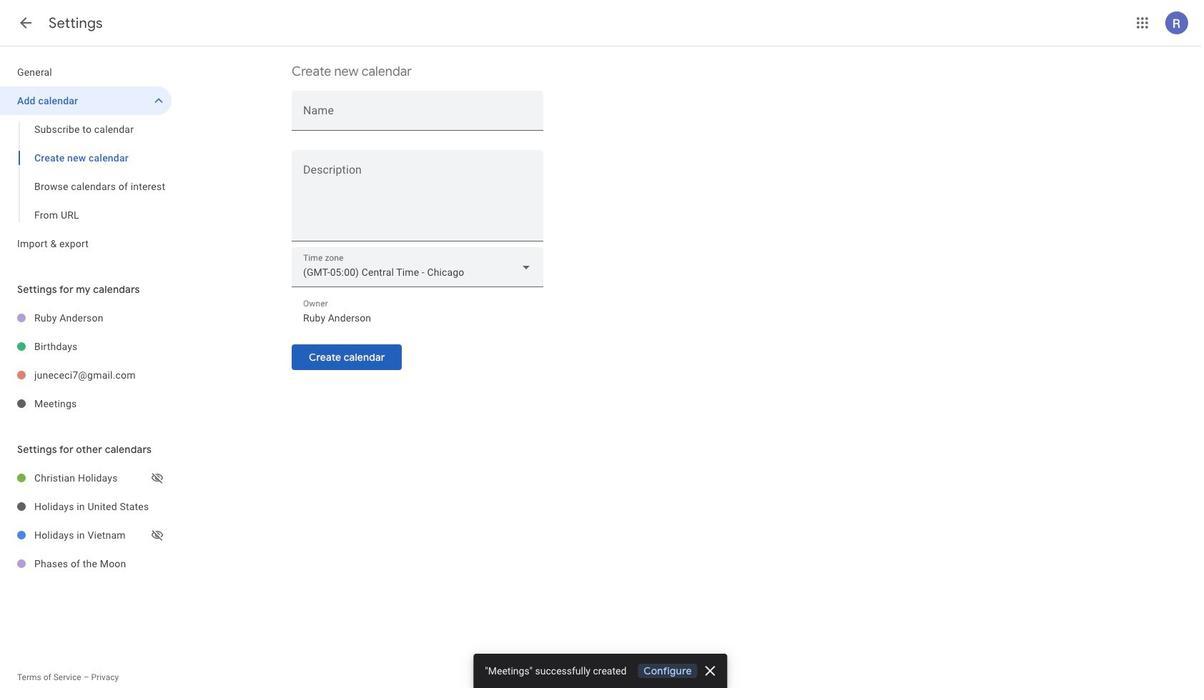 Task type: locate. For each thing, give the bounding box(es) containing it.
heading
[[49, 14, 103, 32]]

0 vertical spatial tree
[[0, 58, 172, 258]]

None text field
[[303, 106, 532, 126], [303, 308, 532, 328], [303, 106, 532, 126], [303, 308, 532, 328]]

2 tree from the top
[[0, 304, 172, 418]]

meetings tree item
[[0, 390, 172, 418]]

holidays in vietnam tree item
[[0, 521, 172, 550]]

ruby anderson tree item
[[0, 304, 172, 333]]

1 tree from the top
[[0, 58, 172, 258]]

christian holidays tree item
[[0, 464, 172, 493]]

2 vertical spatial tree
[[0, 464, 172, 579]]

None text field
[[292, 167, 544, 235]]

tree
[[0, 58, 172, 258], [0, 304, 172, 418], [0, 464, 172, 579]]

group
[[0, 115, 172, 230]]

3 tree from the top
[[0, 464, 172, 579]]

go back image
[[17, 14, 34, 31]]

1 vertical spatial tree
[[0, 304, 172, 418]]



Task type: describe. For each thing, give the bounding box(es) containing it.
add calendar tree item
[[0, 87, 172, 115]]

birthdays tree item
[[0, 333, 172, 361]]

holidays in united states tree item
[[0, 493, 172, 521]]

junececi7@gmail.com tree item
[[0, 361, 172, 390]]

phases of the moon tree item
[[0, 550, 172, 579]]



Task type: vqa. For each thing, say whether or not it's contained in the screenshot.
group
yes



